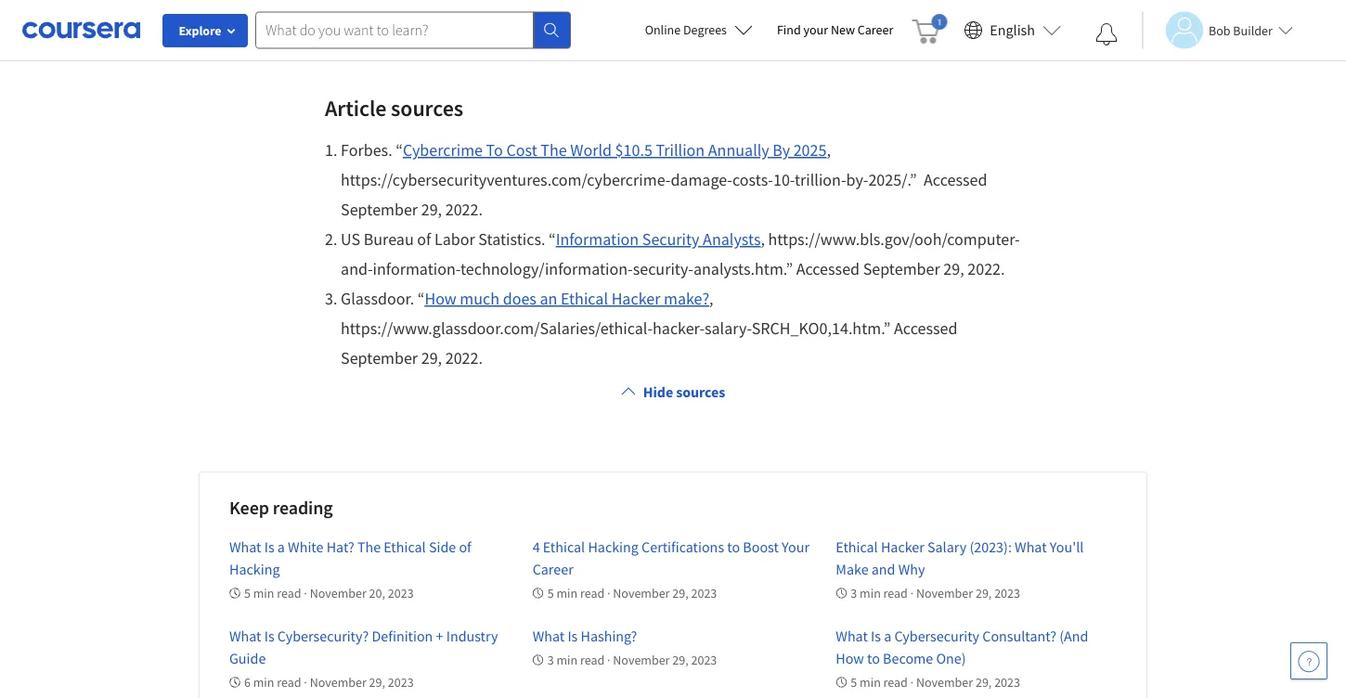 Task type: locate. For each thing, give the bounding box(es) containing it.
1 vertical spatial 3 min read · november 29, 2023
[[548, 652, 717, 669]]

how inside what is a cybersecurity consultant? (and how to become one)
[[836, 649, 864, 668]]

read for what is cybersecurity? definition + industry guide
[[277, 674, 301, 691]]

list item containing 1
[[325, 136, 1022, 225]]

career down 4
[[533, 560, 574, 579]]

0 horizontal spatial 3 min read · november 29, 2023
[[548, 652, 717, 669]]

november for what is hashing?
[[613, 652, 670, 669]]

2022. inside the , https://www.bls.gov/ooh/computer- and-information-technology/information-security-analysts.htm." accessed september 29, 2022.
[[968, 259, 1005, 280]]

20,
[[369, 585, 385, 602]]

hacking inside the 4 ethical hacking certifications to boost your career
[[588, 538, 639, 556]]

3 min read · november 29, 2023 down why
[[851, 585, 1021, 602]]

, up salary-
[[710, 288, 714, 309]]

0 vertical spatial the
[[541, 140, 567, 161]]

read down white
[[277, 585, 301, 602]]

1 vertical spatial accessed
[[796, 259, 860, 280]]

september
[[341, 199, 418, 220], [863, 259, 940, 280], [341, 348, 418, 369]]

0 horizontal spatial hacking
[[229, 560, 280, 579]]

to
[[727, 538, 740, 556], [867, 649, 880, 668]]

0 vertical spatial sources
[[391, 94, 463, 122]]

what is a cybersecurity consultant? (and how to become one)
[[836, 627, 1089, 668]]

sources up cybercrime
[[391, 94, 463, 122]]

0 horizontal spatial sources
[[391, 94, 463, 122]]

1 horizontal spatial the
[[541, 140, 567, 161]]

what up guide
[[229, 627, 261, 645]]

november down one)
[[917, 674, 973, 691]]

· for what is a cybersecurity consultant? (and how to become one)
[[911, 674, 914, 691]]

november down 4 ethical hacking certifications to boost your career link
[[613, 585, 670, 602]]

1 horizontal spatial career
[[858, 21, 894, 38]]

explore button
[[163, 14, 248, 47]]

hacker up why
[[881, 538, 925, 556]]

1 vertical spatial september
[[863, 259, 940, 280]]

november for what is a white hat? the ethical side of hacking
[[310, 585, 367, 602]]

sources
[[391, 94, 463, 122], [676, 383, 725, 401]]

2 vertical spatial .
[[333, 288, 338, 309]]

read for 4 ethical hacking certifications to boost your career
[[580, 585, 605, 602]]

1 vertical spatial hacker
[[881, 538, 925, 556]]

november for what is cybersecurity? definition + industry guide
[[310, 674, 367, 691]]

read down the 'and'
[[884, 585, 908, 602]]

, https://cybersecurityventures.com/cybercrime-damage-costs-10-trillion-by-2025/."  accessed september 29, 2022.
[[341, 140, 988, 220]]

sources right 'hide'
[[676, 383, 725, 401]]

the right hat? on the bottom left of the page
[[357, 538, 381, 556]]

is
[[264, 538, 275, 556], [264, 627, 275, 645], [568, 627, 578, 645], [871, 627, 881, 645]]

2 vertical spatial september
[[341, 348, 418, 369]]

·
[[304, 585, 307, 602], [607, 585, 611, 602], [911, 585, 914, 602], [607, 652, 611, 669], [304, 674, 307, 691], [911, 674, 914, 691]]

2 horizontal spatial "
[[549, 229, 556, 250]]

3 min read · november 29, 2023
[[851, 585, 1021, 602], [548, 652, 717, 669]]

what for what is hashing?
[[533, 627, 565, 645]]

the right cost
[[541, 140, 567, 161]]

online
[[645, 21, 681, 38]]

1 list item from the top
[[325, 136, 1022, 225]]

29, inside ", https://www.glassdoor.com/salaries/ethical-hacker-salary-srch_ko0,14.htm." accessed september 29, 2022."
[[421, 348, 442, 369]]

2 .
[[325, 229, 341, 250]]

2022. inside , https://cybersecurityventures.com/cybercrime-damage-costs-10-trillion-by-2025/."  accessed september 29, 2022.
[[445, 199, 483, 220]]

read up what is hashing? link
[[580, 585, 605, 602]]

2 . from the top
[[333, 229, 338, 250]]

hacking down the keep
[[229, 560, 280, 579]]

the for cost
[[541, 140, 567, 161]]

consultant?
[[983, 627, 1057, 645]]

keep reading
[[229, 496, 333, 520]]

of inside what is a white hat? the ethical side of hacking
[[459, 538, 472, 556]]

3 min read · november 29, 2023 for hashing?
[[548, 652, 717, 669]]

ethical right 4
[[543, 538, 585, 556]]

2 vertical spatial 3
[[548, 652, 554, 669]]

what left you'll
[[1015, 538, 1047, 556]]

by-
[[847, 169, 869, 190]]

4 ethical hacking certifications to boost your career link
[[533, 538, 810, 579]]

what inside what is a white hat? the ethical side of hacking
[[229, 538, 261, 556]]

1 vertical spatial to
[[867, 649, 880, 668]]

hacking left certifications
[[588, 538, 639, 556]]

, for cybercrime to cost the world $10.5 trillion annually by 2025
[[827, 140, 831, 161]]

srch_ko0,14.htm."
[[752, 318, 891, 339]]

2 vertical spatial 2022.
[[445, 348, 483, 369]]

what down the keep
[[229, 538, 261, 556]]

read down become
[[884, 674, 908, 691]]

november for what is a cybersecurity consultant? (and how to become one)
[[917, 674, 973, 691]]

bob
[[1209, 22, 1231, 39]]

2022.
[[445, 199, 483, 220], [968, 259, 1005, 280], [445, 348, 483, 369]]

2022. for , https://cybersecurityventures.com/cybercrime-damage-costs-10-trillion-by-2025/."  accessed september 29, 2022.
[[445, 199, 483, 220]]

is up guide
[[264, 627, 275, 645]]

2 horizontal spatial 3
[[851, 585, 857, 602]]

what
[[229, 538, 261, 556], [1015, 538, 1047, 556], [229, 627, 261, 645], [533, 627, 565, 645], [836, 627, 868, 645]]

new
[[831, 21, 855, 38]]

1 vertical spatial .
[[333, 229, 338, 250]]

september inside , https://cybersecurityventures.com/cybercrime-damage-costs-10-trillion-by-2025/."  accessed september 29, 2022.
[[341, 199, 418, 220]]

3 down make
[[851, 585, 857, 602]]

0 horizontal spatial "
[[396, 140, 403, 161]]

2023 for what is a white hat? the ethical side of hacking
[[388, 585, 414, 602]]

, inside , https://cybersecurityventures.com/cybercrime-damage-costs-10-trillion-by-2025/."  accessed september 29, 2022.
[[827, 140, 831, 161]]

a inside what is a cybersecurity consultant? (and how to become one)
[[884, 627, 892, 645]]

1 vertical spatial 2022.
[[968, 259, 1005, 280]]

0 vertical spatial 3
[[325, 288, 333, 309]]

1 . from the top
[[333, 140, 338, 161]]

what inside what is cybersecurity? definition + industry guide
[[229, 627, 261, 645]]

0 vertical spatial ,
[[827, 140, 831, 161]]

. left forbes.
[[333, 140, 338, 161]]

bob builder button
[[1142, 12, 1293, 49]]

hacker down security-
[[612, 288, 661, 309]]

ethical inside what is a white hat? the ethical side of hacking
[[384, 538, 426, 556]]

· down why
[[911, 585, 914, 602]]

one)
[[937, 649, 966, 668]]

1 horizontal spatial hacking
[[588, 538, 639, 556]]

career right new
[[858, 21, 894, 38]]

ethical left side
[[384, 538, 426, 556]]

0 horizontal spatial ,
[[710, 288, 714, 309]]

" up technology/information-
[[549, 229, 556, 250]]

read
[[277, 585, 301, 602], [580, 585, 605, 602], [884, 585, 908, 602], [580, 652, 605, 669], [277, 674, 301, 691], [884, 674, 908, 691]]

0 horizontal spatial to
[[727, 538, 740, 556]]

, https://www.glassdoor.com/salaries/ethical-hacker-salary-srch_ko0,14.htm." accessed september 29, 2022.
[[341, 288, 958, 369]]

0 vertical spatial to
[[727, 538, 740, 556]]

1 vertical spatial how
[[836, 649, 864, 668]]

a inside what is a white hat? the ethical side of hacking
[[278, 538, 285, 556]]

how
[[425, 288, 457, 309], [836, 649, 864, 668]]

1 vertical spatial hacking
[[229, 560, 280, 579]]

the
[[541, 140, 567, 161], [357, 538, 381, 556]]

, inside the , https://www.bls.gov/ooh/computer- and-information-technology/information-security-analysts.htm." accessed september 29, 2022.
[[761, 229, 765, 250]]

2 list item from the top
[[325, 225, 1022, 284]]

· up cybersecurity?
[[304, 585, 307, 602]]

is inside what is a white hat? the ethical side of hacking
[[264, 538, 275, 556]]

,
[[827, 140, 831, 161], [761, 229, 765, 250], [710, 288, 714, 309]]

1 vertical spatial of
[[459, 538, 472, 556]]

forbes.
[[341, 140, 392, 161]]

1 horizontal spatial "
[[418, 288, 425, 309]]

the inside what is a white hat? the ethical side of hacking
[[357, 538, 381, 556]]

accessed inside the , https://www.bls.gov/ooh/computer- and-information-technology/information-security-analysts.htm." accessed september 29, 2022.
[[796, 259, 860, 280]]

september down https://www.bls.gov/ooh/computer-
[[863, 259, 940, 280]]

5 min read · november 29, 2023 down one)
[[851, 674, 1021, 691]]

november for ethical hacker salary (2023): what you'll make and why
[[917, 585, 973, 602]]

us
[[341, 229, 360, 250]]

list item up make?
[[325, 225, 1022, 284]]

1 .
[[325, 140, 341, 161]]

0 vertical spatial 5 min read · november 29, 2023
[[548, 585, 717, 602]]

3 down what is hashing?
[[548, 652, 554, 669]]

the for hat?
[[357, 538, 381, 556]]

forbes. " cybercrime to cost the world $10.5 trillion annually by 2025
[[341, 140, 827, 161]]

, up trillion-
[[827, 140, 831, 161]]

29, inside , https://cybersecurityventures.com/cybercrime-damage-costs-10-trillion-by-2025/."  accessed september 29, 2022.
[[421, 199, 442, 220]]

1 horizontal spatial ,
[[761, 229, 765, 250]]

0 vertical spatial of
[[417, 229, 431, 250]]

0 vertical spatial hacker
[[612, 288, 661, 309]]

how left become
[[836, 649, 864, 668]]

a for cybersecurity
[[884, 627, 892, 645]]

read down what is hashing?
[[580, 652, 605, 669]]

" for cybercrime
[[396, 140, 403, 161]]

0 vertical spatial 2022.
[[445, 199, 483, 220]]

list item
[[325, 136, 1022, 225], [325, 225, 1022, 284], [325, 284, 1022, 373]]

0 vertical spatial september
[[341, 199, 418, 220]]

2 horizontal spatial 5
[[851, 674, 857, 691]]

2022. for , https://www.bls.gov/ooh/computer- and-information-technology/information-security-analysts.htm." accessed september 29, 2022.
[[968, 259, 1005, 280]]

5 min read · november 29, 2023
[[548, 585, 717, 602], [851, 674, 1021, 691]]

of right side
[[459, 538, 472, 556]]

. left us in the top of the page
[[333, 229, 338, 250]]

· up hashing?
[[607, 585, 611, 602]]

november down hashing?
[[613, 652, 670, 669]]

3 for ethical hacker salary (2023): what you'll make and why
[[851, 585, 857, 602]]

0 horizontal spatial of
[[417, 229, 431, 250]]

hacker inside list
[[612, 288, 661, 309]]

5 min read · november 29, 2023 up hashing?
[[548, 585, 717, 602]]

what is hashing? link
[[533, 627, 637, 645]]

0 vertical spatial 3 min read · november 29, 2023
[[851, 585, 1021, 602]]

· down become
[[911, 674, 914, 691]]

to inside the 4 ethical hacking certifications to boost your career
[[727, 538, 740, 556]]

· for what is a white hat? the ethical side of hacking
[[304, 585, 307, 602]]

a
[[278, 538, 285, 556], [884, 627, 892, 645]]

2 vertical spatial accessed
[[894, 318, 958, 339]]

your
[[804, 21, 828, 38]]

0 vertical spatial hacking
[[588, 538, 639, 556]]

" down information-
[[418, 288, 425, 309]]

" right forbes.
[[396, 140, 403, 161]]

3 list item from the top
[[325, 284, 1022, 373]]

https://www.bls.gov/ooh/computer-
[[768, 229, 1020, 250]]

why
[[899, 560, 925, 579]]

3 left glassdoor.
[[325, 288, 333, 309]]

0 vertical spatial .
[[333, 140, 338, 161]]

damage-
[[671, 169, 733, 190]]

november down what is a white hat? the ethical side of hacking link
[[310, 585, 367, 602]]

ethical hacker salary (2023): what you'll make and why
[[836, 538, 1084, 579]]

0 vertical spatial a
[[278, 538, 285, 556]]

analysts.htm."
[[694, 259, 793, 280]]

1 horizontal spatial hacker
[[881, 538, 925, 556]]

what down make
[[836, 627, 868, 645]]

0 vertical spatial "
[[396, 140, 403, 161]]

3 min read · november 29, 2023 down hashing?
[[548, 652, 717, 669]]

2
[[325, 229, 333, 250]]

2 vertical spatial ,
[[710, 288, 714, 309]]

2 horizontal spatial ,
[[827, 140, 831, 161]]

what for what is a white hat? the ethical side of hacking
[[229, 538, 261, 556]]

trillion-
[[795, 169, 847, 190]]

hide sources button
[[614, 373, 733, 410]]

1 vertical spatial 3
[[851, 585, 857, 602]]

read right 6
[[277, 674, 301, 691]]

an
[[540, 288, 558, 309]]

1 vertical spatial ,
[[761, 229, 765, 250]]

0 horizontal spatial a
[[278, 538, 285, 556]]

accessed inside , https://cybersecurityventures.com/cybercrime-damage-costs-10-trillion-by-2025/."  accessed september 29, 2022.
[[924, 169, 988, 190]]

list item up security at the top of the page
[[325, 136, 1022, 225]]

· down cybersecurity?
[[304, 674, 307, 691]]

november
[[310, 585, 367, 602], [613, 585, 670, 602], [917, 585, 973, 602], [613, 652, 670, 669], [310, 674, 367, 691], [917, 674, 973, 691]]

"
[[396, 140, 403, 161], [549, 229, 556, 250], [418, 288, 425, 309]]

0 vertical spatial accessed
[[924, 169, 988, 190]]

1 horizontal spatial 5 min read · november 29, 2023
[[851, 674, 1021, 691]]

bob builder
[[1209, 22, 1273, 39]]

hacker inside ethical hacker salary (2023): what you'll make and why
[[881, 538, 925, 556]]

help center image
[[1298, 650, 1321, 672]]

list item containing 3
[[325, 284, 1022, 373]]

1 horizontal spatial how
[[836, 649, 864, 668]]

a left white
[[278, 538, 285, 556]]

hacker
[[612, 288, 661, 309], [881, 538, 925, 556]]

list item down security-
[[325, 284, 1022, 373]]

is inside what is cybersecurity? definition + industry guide
[[264, 627, 275, 645]]

1 horizontal spatial a
[[884, 627, 892, 645]]

to left the boost
[[727, 538, 740, 556]]

0 horizontal spatial career
[[533, 560, 574, 579]]

builder
[[1234, 22, 1273, 39]]

What do you want to learn? text field
[[255, 12, 534, 49]]

min for ethical hacker salary (2023): what you'll make and why
[[860, 585, 881, 602]]

of left 'labor'
[[417, 229, 431, 250]]

is left hashing?
[[568, 627, 578, 645]]

become
[[883, 649, 934, 668]]

. left glassdoor.
[[333, 288, 338, 309]]

1 vertical spatial sources
[[676, 383, 725, 401]]

· for 4 ethical hacking certifications to boost your career
[[607, 585, 611, 602]]

definition
[[372, 627, 433, 645]]

0 horizontal spatial 3
[[325, 288, 333, 309]]

, up the analysts.htm." at right
[[761, 229, 765, 250]]

None search field
[[255, 12, 571, 49]]

2 vertical spatial "
[[418, 288, 425, 309]]

to
[[486, 140, 503, 161]]

· for ethical hacker salary (2023): what you'll make and why
[[911, 585, 914, 602]]

ethical up make
[[836, 538, 878, 556]]

29,
[[421, 199, 442, 220], [944, 259, 965, 280], [421, 348, 442, 369], [673, 585, 689, 602], [976, 585, 992, 602], [673, 652, 689, 669], [369, 674, 385, 691], [976, 674, 992, 691]]

read for what is hashing?
[[580, 652, 605, 669]]

1 horizontal spatial to
[[867, 649, 880, 668]]

what inside what is a cybersecurity consultant? (and how to become one)
[[836, 627, 868, 645]]

" for how
[[418, 288, 425, 309]]

0 horizontal spatial 5
[[244, 585, 251, 602]]

0 vertical spatial how
[[425, 288, 457, 309]]

5
[[244, 585, 251, 602], [548, 585, 554, 602], [851, 674, 857, 691]]

1 vertical spatial 5 min read · november 29, 2023
[[851, 674, 1021, 691]]

of
[[417, 229, 431, 250], [459, 538, 472, 556]]

0 horizontal spatial the
[[357, 538, 381, 556]]

1 vertical spatial career
[[533, 560, 574, 579]]

6
[[244, 674, 251, 691]]

cybersecurity?
[[278, 627, 369, 645]]

of inside list
[[417, 229, 431, 250]]

, inside ", https://www.glassdoor.com/salaries/ethical-hacker-salary-srch_ko0,14.htm." accessed september 29, 2022."
[[710, 288, 714, 309]]

ethical
[[561, 288, 608, 309], [384, 538, 426, 556], [543, 538, 585, 556], [836, 538, 878, 556]]

1 horizontal spatial 3
[[548, 652, 554, 669]]

cybercrime to cost the world $10.5 trillion annually by 2025 link
[[403, 140, 827, 161]]

what left hashing?
[[533, 627, 565, 645]]

1 horizontal spatial 3 min read · november 29, 2023
[[851, 585, 1021, 602]]

the inside list
[[541, 140, 567, 161]]

hacking inside what is a white hat? the ethical side of hacking
[[229, 560, 280, 579]]

1 horizontal spatial sources
[[676, 383, 725, 401]]

1 horizontal spatial of
[[459, 538, 472, 556]]

list
[[325, 136, 1022, 373]]

a up become
[[884, 627, 892, 645]]

november down ethical hacker salary (2023): what you'll make and why
[[917, 585, 973, 602]]

1 horizontal spatial 5
[[548, 585, 554, 602]]

much
[[460, 288, 500, 309]]

0 horizontal spatial how
[[425, 288, 457, 309]]

cybersecurity
[[895, 627, 980, 645]]

to left become
[[867, 649, 880, 668]]

article sources
[[325, 94, 463, 122]]

november down what is cybersecurity? definition + industry guide link
[[310, 674, 367, 691]]

world
[[570, 140, 612, 161]]

min
[[253, 585, 274, 602], [557, 585, 578, 602], [860, 585, 881, 602], [557, 652, 578, 669], [253, 674, 274, 691], [860, 674, 881, 691]]

· down hashing?
[[607, 652, 611, 669]]

· for what is cybersecurity? definition + industry guide
[[304, 674, 307, 691]]

1 vertical spatial a
[[884, 627, 892, 645]]

september inside the , https://www.bls.gov/ooh/computer- and-information-technology/information-security-analysts.htm." accessed september 29, 2022.
[[863, 259, 940, 280]]

security
[[642, 229, 700, 250]]

september down glassdoor.
[[341, 348, 418, 369]]

2025
[[794, 140, 827, 161]]

is inside what is a cybersecurity consultant? (and how to become one)
[[871, 627, 881, 645]]

is left cybersecurity
[[871, 627, 881, 645]]

career
[[858, 21, 894, 38], [533, 560, 574, 579]]

is left white
[[264, 538, 275, 556]]

0 horizontal spatial 5 min read · november 29, 2023
[[548, 585, 717, 602]]

sources inside dropdown button
[[676, 383, 725, 401]]

3 . from the top
[[333, 288, 338, 309]]

how down information-
[[425, 288, 457, 309]]

5 for 4 ethical hacking certifications to boost your career
[[548, 585, 554, 602]]

3
[[325, 288, 333, 309], [851, 585, 857, 602], [548, 652, 554, 669]]

september up bureau in the top of the page
[[341, 199, 418, 220]]

0 horizontal spatial hacker
[[612, 288, 661, 309]]

1 vertical spatial the
[[357, 538, 381, 556]]



Task type: describe. For each thing, give the bounding box(es) containing it.
cybercrime
[[403, 140, 483, 161]]

5 min read · november 20, 2023
[[244, 585, 414, 602]]

career inside the 4 ethical hacking certifications to boost your career
[[533, 560, 574, 579]]

ethical right an
[[561, 288, 608, 309]]

november for 4 ethical hacking certifications to boost your career
[[613, 585, 670, 602]]

ethical hacker salary (2023): what you'll make and why link
[[836, 538, 1084, 579]]

is for what is a white hat? the ethical side of hacking
[[264, 538, 275, 556]]

0 vertical spatial career
[[858, 21, 894, 38]]

read for what is a cybersecurity consultant? (and how to become one)
[[884, 674, 908, 691]]

september for , https://cybersecurityventures.com/cybercrime-damage-costs-10-trillion-by-2025/."  accessed september 29, 2022.
[[341, 199, 418, 220]]

accessed inside ", https://www.glassdoor.com/salaries/ethical-hacker-salary-srch_ko0,14.htm." accessed september 29, 2022."
[[894, 318, 958, 339]]

what inside ethical hacker salary (2023): what you'll make and why
[[1015, 538, 1047, 556]]

5 min read · november 29, 2023 for cybersecurity
[[851, 674, 1021, 691]]

5 min read · november 29, 2023 for certifications
[[548, 585, 717, 602]]

2023 for ethical hacker salary (2023): what you'll make and why
[[995, 585, 1021, 602]]

show notifications image
[[1096, 23, 1118, 46]]

certifications
[[642, 538, 724, 556]]

min for what is hashing?
[[557, 652, 578, 669]]

sources for hide sources
[[676, 383, 725, 401]]

english button
[[957, 0, 1069, 60]]

hide
[[643, 383, 673, 401]]

what for what is cybersecurity? definition + industry guide
[[229, 627, 261, 645]]

information security analysts link
[[556, 229, 761, 250]]

your
[[782, 538, 810, 556]]

white
[[288, 538, 324, 556]]

min for what is a cybersecurity consultant? (and how to become one)
[[860, 674, 881, 691]]

ethical inside the 4 ethical hacking certifications to boost your career
[[543, 538, 585, 556]]

min for what is a white hat? the ethical side of hacking
[[253, 585, 274, 602]]

glassdoor.
[[341, 288, 414, 309]]

analysts
[[703, 229, 761, 250]]

keep
[[229, 496, 269, 520]]

make?
[[664, 288, 710, 309]]

shopping cart: 1 item image
[[912, 14, 948, 44]]

list containing 1
[[325, 136, 1022, 373]]

guide
[[229, 649, 266, 668]]

technology/information-
[[461, 259, 633, 280]]

min for 4 ethical hacking certifications to boost your career
[[557, 585, 578, 602]]

10-
[[774, 169, 795, 190]]

https://www.glassdoor.com/salaries/ethical-
[[341, 318, 653, 339]]

security-
[[633, 259, 694, 280]]

ethical inside ethical hacker salary (2023): what you'll make and why
[[836, 538, 878, 556]]

by
[[773, 140, 790, 161]]

2022. inside ", https://www.glassdoor.com/salaries/ethical-hacker-salary-srch_ko0,14.htm." accessed september 29, 2022."
[[445, 348, 483, 369]]

· for what is hashing?
[[607, 652, 611, 669]]

how much does an ethical hacker make? link
[[425, 288, 710, 309]]

what is a cybersecurity consultant? (and how to become one) link
[[836, 627, 1089, 668]]

, for information security analysts
[[761, 229, 765, 250]]

information
[[556, 229, 639, 250]]

1
[[325, 140, 333, 161]]

glassdoor. " how much does an ethical hacker make?
[[341, 288, 710, 309]]

and
[[872, 560, 896, 579]]

is for what is cybersecurity? definition + industry guide
[[264, 627, 275, 645]]

degrees
[[683, 21, 727, 38]]

what is a white hat? the ethical side of hacking
[[229, 538, 472, 579]]

september for , https://www.bls.gov/ooh/computer- and-information-technology/information-security-analysts.htm." accessed september 29, 2022.
[[863, 259, 940, 280]]

accessed for analysts.htm."
[[796, 259, 860, 280]]

hide sources
[[643, 383, 725, 401]]

(and
[[1060, 627, 1089, 645]]

salary-
[[705, 318, 752, 339]]

annually
[[708, 140, 770, 161]]

bureau
[[364, 229, 414, 250]]

salary
[[928, 538, 967, 556]]

what for what is a cybersecurity consultant? (and how to become one)
[[836, 627, 868, 645]]

hashing?
[[581, 627, 637, 645]]

online degrees button
[[630, 9, 768, 50]]

min for what is cybersecurity? definition + industry guide
[[253, 674, 274, 691]]

2023 for 4 ethical hacking certifications to boost your career
[[691, 585, 717, 602]]

1 vertical spatial "
[[549, 229, 556, 250]]

29, inside the , https://www.bls.gov/ooh/computer- and-information-technology/information-security-analysts.htm." accessed september 29, 2022.
[[944, 259, 965, 280]]

https://cybersecurityventures.com/cybercrime-
[[341, 169, 671, 190]]

3 inside list
[[325, 288, 333, 309]]

read for what is a white hat? the ethical side of hacking
[[277, 585, 301, 602]]

read for ethical hacker salary (2023): what you'll make and why
[[884, 585, 908, 602]]

article
[[325, 94, 387, 122]]

. for 3
[[333, 288, 338, 309]]

how inside list item
[[425, 288, 457, 309]]

5 for what is a white hat? the ethical side of hacking
[[244, 585, 251, 602]]

side
[[429, 538, 456, 556]]

. for 2
[[333, 229, 338, 250]]

5 for what is a cybersecurity consultant? (and how to become one)
[[851, 674, 857, 691]]

a for white
[[278, 538, 285, 556]]

you'll
[[1050, 538, 1084, 556]]

2023 for what is a cybersecurity consultant? (and how to become one)
[[995, 674, 1021, 691]]

industry
[[446, 627, 498, 645]]

us bureau of labor statistics. " information security analysts
[[341, 229, 761, 250]]

3 min read · november 29, 2023 for salary
[[851, 585, 1021, 602]]

september inside ", https://www.glassdoor.com/salaries/ethical-hacker-salary-srch_ko0,14.htm." accessed september 29, 2022."
[[341, 348, 418, 369]]

, https://www.bls.gov/ooh/computer- and-information-technology/information-security-analysts.htm." accessed september 29, 2022.
[[341, 229, 1020, 280]]

english
[[990, 21, 1035, 39]]

4
[[533, 538, 540, 556]]

hat?
[[327, 538, 354, 556]]

reading
[[273, 496, 333, 520]]

find your new career
[[777, 21, 894, 38]]

information-
[[373, 259, 461, 280]]

labor
[[435, 229, 475, 250]]

is for what is a cybersecurity consultant? (and how to become one)
[[871, 627, 881, 645]]

what is cybersecurity? definition + industry guide link
[[229, 627, 498, 668]]

, for how much does an ethical hacker make?
[[710, 288, 714, 309]]

2023 for what is hashing?
[[691, 652, 717, 669]]

make
[[836, 560, 869, 579]]

online degrees
[[645, 21, 727, 38]]

does
[[503, 288, 537, 309]]

what is hashing?
[[533, 627, 637, 645]]

cost
[[506, 140, 537, 161]]

find
[[777, 21, 801, 38]]

to inside what is a cybersecurity consultant? (and how to become one)
[[867, 649, 880, 668]]

4 ethical hacking certifications to boost your career
[[533, 538, 810, 579]]

3 .
[[325, 288, 341, 309]]

find your new career link
[[768, 19, 903, 42]]

2023 for what is cybersecurity? definition + industry guide
[[388, 674, 414, 691]]

sources for article sources
[[391, 94, 463, 122]]

list item containing 2
[[325, 225, 1022, 284]]

what is a white hat? the ethical side of hacking link
[[229, 538, 472, 579]]

and-
[[341, 259, 373, 280]]

boost
[[743, 538, 779, 556]]

what is cybersecurity? definition + industry guide
[[229, 627, 498, 668]]

3 for what is hashing?
[[548, 652, 554, 669]]

statistics.
[[479, 229, 546, 250]]

is for what is hashing?
[[568, 627, 578, 645]]

6 min read · november 29, 2023
[[244, 674, 414, 691]]

coursera image
[[22, 15, 140, 45]]

accessed for by-
[[924, 169, 988, 190]]

$10.5
[[615, 140, 653, 161]]

. for 1
[[333, 140, 338, 161]]



Task type: vqa. For each thing, say whether or not it's contained in the screenshot.
third Google image
no



